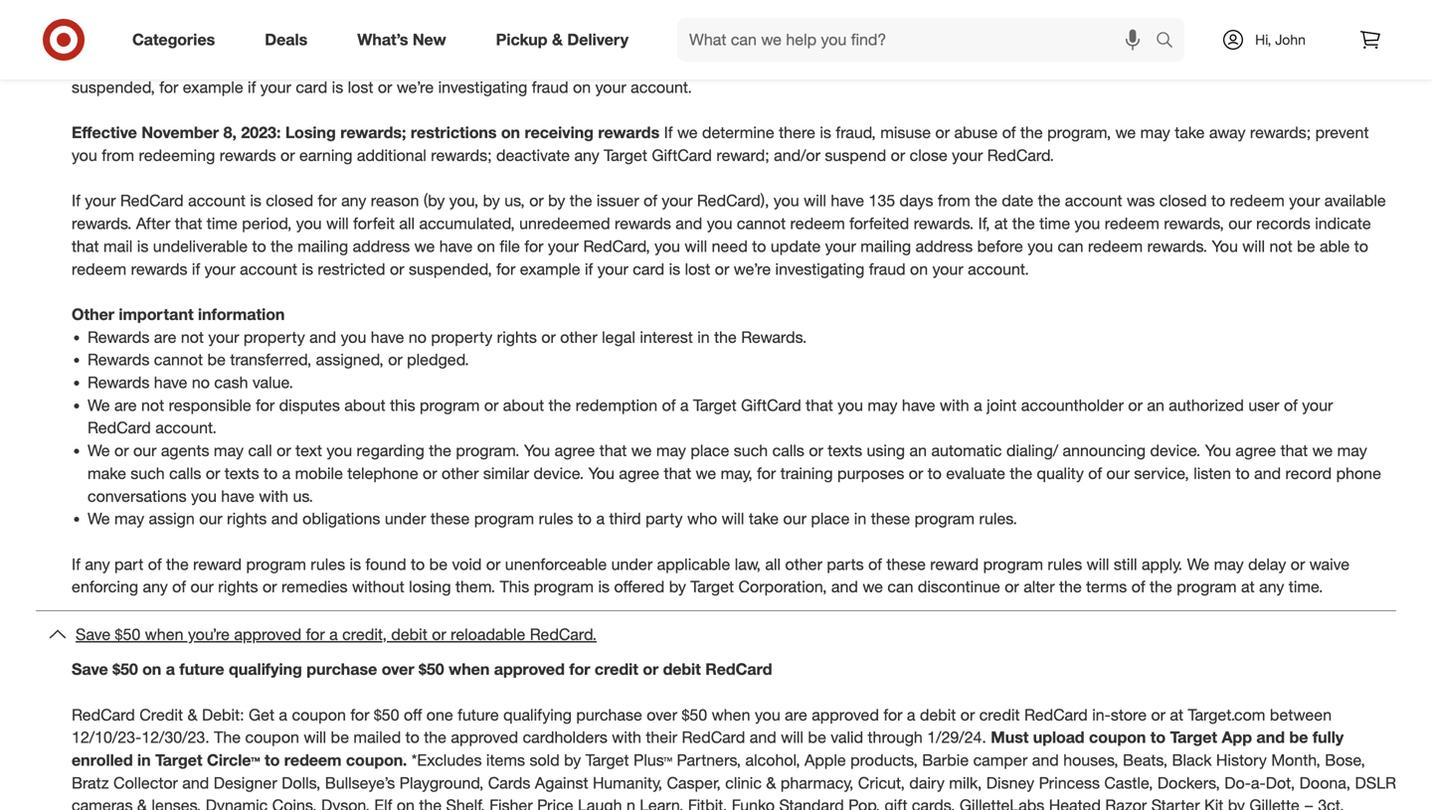 Task type: locate. For each thing, give the bounding box(es) containing it.
credit inside redcard credit & debit: get a coupon for $50 off one future qualifying purchase over $50 when you are approved for a debit or credit redcard in-store or at target.com between 12/10/23-12/30/23. the coupon will be mailed to the approved cardholders with their redcard and will be valid through 1/29/24.
[[980, 706, 1020, 725]]

2 (by from the top
[[424, 191, 445, 211]]

135
[[869, 191, 895, 211]]

1 horizontal spatial credit
[[980, 706, 1020, 725]]

mail inside if your redcard account is closed for any reason (by you, by us, or by the issuer of your redcard), you will forfeit all accumulated, unredeemed rewards and you cannot redeem forfeited rewards. if, at the time you redeem rewards, our records indicate that mail is undeliverable to the mailing address we have on file for your redcard, you will need to update your mailing address before you can redeem rewards. you will not be able to redeem rewards if 1) your redcard account is more than one month past due, or 2) your account is restricted or suspended, for example if your card is lost or we're investigating fraud on your account.
[[565, 32, 595, 51]]

0 horizontal spatial card
[[296, 78, 327, 97]]

apple
[[805, 751, 846, 770]]

the up determine
[[733, 32, 755, 51]]

the down apply.
[[1150, 578, 1173, 597]]

fitbit,
[[688, 797, 727, 811]]

closed for the
[[266, 191, 313, 211]]

0 vertical spatial calls
[[773, 441, 805, 461]]

1 vertical spatial debit
[[663, 660, 701, 680]]

1 horizontal spatial debit
[[663, 660, 701, 680]]

debit inside redcard credit & debit: get a coupon for $50 off one future qualifying purchase over $50 when you are approved for a debit or credit redcard in-store or at target.com between 12/10/23-12/30/23. the coupon will be mailed to the approved cardholders with their redcard and will be valid through 1/29/24.
[[920, 706, 956, 725]]

coins,
[[272, 797, 317, 811]]

2 us, from the top
[[505, 191, 525, 211]]

1 horizontal spatial future
[[458, 706, 499, 725]]

1 vertical spatial all
[[399, 214, 415, 233]]

1 (by from the top
[[424, 9, 445, 29]]

not inside if your redcard account is closed for any reason (by you, by us, or by the issuer of your redcard), you will forfeit all accumulated, unredeemed rewards and you cannot redeem forfeited rewards. if, at the time you redeem rewards, our records indicate that mail is undeliverable to the mailing address we have on file for your redcard, you will need to update your mailing address before you can redeem rewards. you will not be able to redeem rewards if 1) your redcard account is more than one month past due, or 2) your account is restricted or suspended, for example if your card is lost or we're investigating fraud on your account.
[[426, 55, 449, 74]]

from right days
[[938, 191, 971, 211]]

closed
[[266, 9, 313, 29], [266, 191, 313, 211], [1160, 191, 1207, 211]]

undeliverable inside if your redcard account is closed for any reason (by you, by us, or by the issuer of your redcard), you will forfeit all accumulated, unredeemed rewards and you cannot redeem forfeited rewards. if, at the time you redeem rewards, our records indicate that mail is undeliverable to the mailing address we have on file for your redcard, you will need to update your mailing address before you can redeem rewards. you will not be able to redeem rewards if 1) your redcard account is more than one month past due, or 2) your account is restricted or suspended, for example if your card is lost or we're investigating fraud on your account.
[[615, 32, 710, 51]]

0 vertical spatial save
[[76, 625, 111, 645]]

1 vertical spatial can
[[1058, 237, 1084, 256]]

card up interest
[[633, 259, 665, 279]]

forfeit
[[831, 9, 873, 29], [353, 214, 395, 233]]

may left delay
[[1214, 555, 1244, 574]]

1 horizontal spatial unredeemed
[[997, 9, 1088, 29]]

2 vertical spatial other
[[785, 555, 823, 574]]

assigned,
[[316, 350, 384, 370]]

0 vertical spatial before
[[133, 55, 179, 74]]

0 horizontal spatial need
[[712, 237, 748, 256]]

to left hi,
[[1214, 32, 1228, 51]]

is left offered
[[598, 578, 610, 597]]

at
[[152, 32, 166, 51], [995, 214, 1008, 233], [1242, 578, 1255, 597], [1170, 706, 1184, 725]]

2 about from the left
[[503, 396, 544, 415]]

you
[[774, 9, 800, 29], [1185, 9, 1210, 29], [233, 32, 258, 51], [1117, 32, 1142, 51], [184, 55, 209, 74], [72, 146, 97, 165], [774, 191, 800, 211], [296, 214, 322, 233], [707, 214, 733, 233], [1075, 214, 1101, 233], [655, 237, 680, 256], [1028, 237, 1054, 256], [341, 328, 366, 347], [838, 396, 863, 415], [327, 441, 352, 461], [191, 487, 217, 506], [755, 706, 781, 725]]

forfeit inside if your redcard account is closed for any reason (by you, by us, or by the issuer of your redcard), you will forfeit all accumulated, unredeemed rewards and you cannot redeem forfeited rewards. if, at the time you redeem rewards, our records indicate that mail is undeliverable to the mailing address we have on file for your redcard, you will need to update your mailing address before you can redeem rewards. you will not be able to redeem rewards if 1) your redcard account is more than one month past due, or 2) your account is restricted or suspended, for example if your card is lost or we're investigating fraud on your account.
[[831, 9, 873, 29]]

that left delivery
[[534, 32, 561, 51]]

conversations
[[88, 487, 187, 506]]

reason
[[371, 9, 419, 29], [371, 191, 419, 211]]

0 vertical spatial cannot
[[1215, 9, 1264, 29]]

may up the using
[[868, 396, 898, 415]]

account. up agents
[[155, 419, 217, 438]]

1 vertical spatial you,
[[449, 191, 479, 211]]

example
[[183, 78, 243, 97], [520, 259, 581, 279]]

1 horizontal spatial property
[[431, 328, 493, 347]]

alter
[[1024, 578, 1055, 597]]

1 horizontal spatial giftcard
[[741, 396, 802, 415]]

indicate right the new
[[473, 32, 529, 51]]

a
[[680, 396, 689, 415], [974, 396, 983, 415], [282, 464, 291, 483], [596, 509, 605, 529], [329, 625, 338, 645], [166, 660, 175, 680], [279, 706, 288, 725], [907, 706, 916, 725]]

1 vertical spatial redcard,
[[583, 237, 650, 256]]

and right app
[[1257, 728, 1285, 748]]

the left program,
[[1021, 123, 1043, 142]]

by inside the if any part of the reward program rules is found to be void or unenforceable under applicable law, all other parts of these reward program rules will still apply. we may delay or waive enforcing any of our rights or remedies without losing them. this program is offered by target corporation, and we can discontinue or alter the terms of the program at any time.
[[669, 578, 686, 597]]

accumulated, inside if your redcard account is closed for any reason (by you, by us, or by the issuer of your redcard), you will have 135 days from the date the account was closed to redeem your available rewards. after that time period, you will forfeit all accumulated, unredeemed rewards and you cannot redeem forfeited rewards. if, at the time you redeem rewards, our records indicate that mail is undeliverable to the mailing address we have on file for your redcard, you will need to update your mailing address before you can redeem rewards. you will not be able to redeem rewards if your account is restricted or suspended, for example if your card is lost or we're investigating fraud on your account.
[[419, 214, 515, 233]]

that
[[534, 32, 561, 51], [175, 214, 202, 233], [72, 237, 99, 256], [806, 396, 833, 415], [600, 441, 627, 461], [1281, 441, 1308, 461], [664, 464, 692, 483]]

plus™
[[634, 751, 673, 770]]

0 vertical spatial mail
[[565, 32, 595, 51]]

these up "void"
[[431, 509, 470, 529]]

1 horizontal spatial under
[[611, 555, 653, 574]]

redcard, up legal
[[583, 237, 650, 256]]

reason inside if your redcard account is closed for any reason (by you, by us, or by the issuer of your redcard), you will have 135 days from the date the account was closed to redeem your available rewards. after that time period, you will forfeit all accumulated, unredeemed rewards and you cannot redeem forfeited rewards. if, at the time you redeem rewards, our records indicate that mail is undeliverable to the mailing address we have on file for your redcard, you will need to update your mailing address before you can redeem rewards. you will not be able to redeem rewards if your account is restricted or suspended, for example if your card is lost or we're investigating fraud on your account.
[[371, 191, 419, 211]]

authorized
[[1169, 396, 1244, 415]]

1 vertical spatial before
[[978, 237, 1024, 256]]

our right assign
[[199, 509, 222, 529]]

1 reason from the top
[[371, 9, 419, 29]]

disputes
[[279, 396, 340, 415]]

or
[[529, 9, 544, 29], [1089, 55, 1103, 74], [1311, 55, 1325, 74], [378, 78, 392, 97], [936, 123, 950, 142], [281, 146, 295, 165], [891, 146, 905, 165], [529, 191, 544, 211], [390, 259, 404, 279], [715, 259, 730, 279], [542, 328, 556, 347], [388, 350, 403, 370], [484, 396, 499, 415], [1129, 396, 1143, 415], [114, 441, 129, 461], [277, 441, 291, 461], [809, 441, 824, 461], [206, 464, 220, 483], [423, 464, 437, 483], [909, 464, 924, 483], [486, 555, 501, 574], [1291, 555, 1306, 574], [263, 578, 277, 597], [1005, 578, 1019, 597], [432, 625, 446, 645], [643, 660, 659, 680], [961, 706, 975, 725], [1151, 706, 1166, 725]]

0 vertical spatial lost
[[348, 78, 373, 97]]

program down pledged.
[[420, 396, 480, 415]]

may up 'was'
[[1141, 123, 1171, 142]]

account. inside if your redcard account is closed for any reason (by you, by us, or by the issuer of your redcard), you will have 135 days from the date the account was closed to redeem your available rewards. after that time period, you will forfeit all accumulated, unredeemed rewards and you cannot redeem forfeited rewards. if, at the time you redeem rewards, our records indicate that mail is undeliverable to the mailing address we have on file for your redcard, you will need to update your mailing address before you can redeem rewards. you will not be able to redeem rewards if your account is restricted or suspended, for example if your card is lost or we're investigating fraud on your account.
[[968, 259, 1030, 279]]

be
[[453, 55, 471, 74], [1297, 237, 1316, 256], [207, 350, 226, 370], [429, 555, 448, 574], [331, 728, 349, 748], [808, 728, 827, 748], [1290, 728, 1309, 748]]

rewards. down 'was'
[[1148, 237, 1208, 256]]

restricted inside if your redcard account is closed for any reason (by you, by us, or by the issuer of your redcard), you will forfeit all accumulated, unredeemed rewards and you cannot redeem forfeited rewards. if, at the time you redeem rewards, our records indicate that mail is undeliverable to the mailing address we have on file for your redcard, you will need to update your mailing address before you can redeem rewards. you will not be able to redeem rewards if 1) your redcard account is more than one month past due, or 2) your account is restricted or suspended, for example if your card is lost or we're investigating fraud on your account.
[[1238, 55, 1306, 74]]

at up black
[[1170, 706, 1184, 725]]

may
[[1141, 123, 1171, 142], [868, 396, 898, 415], [214, 441, 244, 461], [656, 441, 686, 461], [1338, 441, 1368, 461], [114, 509, 144, 529], [1214, 555, 1244, 574]]

cards
[[488, 774, 531, 793]]

1 issuer from the top
[[597, 9, 639, 29]]

the inside if we determine there is fraud, misuse or abuse of the program, we may take away rewards; prevent you from redeeming rewards or earning additional rewards; deactivate any target giftcard reward; and/or suspend or close your redcard.
[[1021, 123, 1043, 142]]

1 about from the left
[[344, 396, 386, 415]]

able inside if your redcard account is closed for any reason (by you, by us, or by the issuer of your redcard), you will have 135 days from the date the account was closed to redeem your available rewards. after that time period, you will forfeit all accumulated, unredeemed rewards and you cannot redeem forfeited rewards. if, at the time you redeem rewards, our records indicate that mail is undeliverable to the mailing address we have on file for your redcard, you will need to update your mailing address before you can redeem rewards. you will not be able to redeem rewards if your account is restricted or suspended, for example if your card is lost or we're investigating fraud on your account.
[[1320, 237, 1350, 256]]

1 vertical spatial such
[[131, 464, 165, 483]]

and up search
[[1153, 9, 1180, 29]]

1 vertical spatial are
[[114, 396, 137, 415]]

if we determine there is fraud, misuse or abuse of the program, we may take away rewards; prevent you from redeeming rewards or earning additional rewards; deactivate any target giftcard reward; and/or suspend or close your redcard.
[[72, 123, 1369, 165]]

deals link
[[248, 18, 333, 62]]

a-
[[1251, 774, 1266, 793]]

0 horizontal spatial account.
[[155, 419, 217, 438]]

target right deactivate
[[604, 146, 648, 165]]

1 horizontal spatial example
[[520, 259, 581, 279]]

you, inside if your redcard account is closed for any reason (by you, by us, or by the issuer of your redcard), you will have 135 days from the date the account was closed to redeem your available rewards. after that time period, you will forfeit all accumulated, unredeemed rewards and you cannot redeem forfeited rewards. if, at the time you redeem rewards, our records indicate that mail is undeliverable to the mailing address we have on file for your redcard, you will need to update your mailing address before you can redeem rewards. you will not be able to redeem rewards if your account is restricted or suspended, for example if your card is lost or we're investigating fraud on your account.
[[449, 191, 479, 211]]

0 vertical spatial we're
[[397, 78, 434, 97]]

valid
[[831, 728, 864, 748]]

rewards, right deals
[[322, 32, 382, 51]]

approved right you're
[[234, 625, 302, 645]]

when inside redcard credit & debit: get a coupon for $50 off one future qualifying purchase over $50 when you are approved for a debit or credit redcard in-store or at target.com between 12/10/23-12/30/23. the coupon will be mailed to the approved cardholders with their redcard and will be valid through 1/29/24.
[[712, 706, 751, 725]]

learn,
[[640, 797, 684, 811]]

account. down date
[[968, 259, 1030, 279]]

for inside dropdown button
[[306, 625, 325, 645]]

1 vertical spatial take
[[749, 509, 779, 529]]

interest
[[640, 328, 693, 347]]

issuer inside if your redcard account is closed for any reason (by you, by us, or by the issuer of your redcard), you will have 135 days from the date the account was closed to redeem your available rewards. after that time period, you will forfeit all accumulated, unredeemed rewards and you cannot redeem forfeited rewards. if, at the time you redeem rewards, our records indicate that mail is undeliverable to the mailing address we have on file for your redcard, you will need to update your mailing address before you can redeem rewards. you will not be able to redeem rewards if your account is restricted or suspended, for example if your card is lost or we're investigating fraud on your account.
[[597, 191, 639, 211]]

fraud down 135
[[869, 259, 906, 279]]

dyson,
[[321, 797, 370, 811]]

0 horizontal spatial texts
[[225, 464, 259, 483]]

any inside if your redcard account is closed for any reason (by you, by us, or by the issuer of your redcard), you will forfeit all accumulated, unredeemed rewards and you cannot redeem forfeited rewards. if, at the time you redeem rewards, our records indicate that mail is undeliverable to the mailing address we have on file for your redcard, you will need to update your mailing address before you can redeem rewards. you will not be able to redeem rewards if 1) your redcard account is more than one month past due, or 2) your account is restricted or suspended, for example if your card is lost or we're investigating fraud on your account.
[[341, 9, 366, 29]]

any inside if your redcard account is closed for any reason (by you, by us, or by the issuer of your redcard), you will have 135 days from the date the account was closed to redeem your available rewards. after that time period, you will forfeit all accumulated, unredeemed rewards and you cannot redeem forfeited rewards. if, at the time you redeem rewards, our records indicate that mail is undeliverable to the mailing address we have on file for your redcard, you will need to update your mailing address before you can redeem rewards. you will not be able to redeem rewards if your account is restricted or suspended, for example if your card is lost or we're investigating fraud on your account.
[[341, 191, 366, 211]]

against
[[535, 774, 588, 793]]

1 horizontal spatial other
[[560, 328, 598, 347]]

2 vertical spatial can
[[888, 578, 914, 597]]

rewards, inside if your redcard account is closed for any reason (by you, by us, or by the issuer of your redcard), you will have 135 days from the date the account was closed to redeem your available rewards. after that time period, you will forfeit all accumulated, unredeemed rewards and you cannot redeem forfeited rewards. if, at the time you redeem rewards, our records indicate that mail is undeliverable to the mailing address we have on file for your redcard, you will need to update your mailing address before you can redeem rewards. you will not be able to redeem rewards if your account is restricted or suspended, for example if your card is lost or we're investigating fraud on your account.
[[1164, 214, 1224, 233]]

rewards, inside if your redcard account is closed for any reason (by you, by us, or by the issuer of your redcard), you will forfeit all accumulated, unredeemed rewards and you cannot redeem forfeited rewards. if, at the time you redeem rewards, our records indicate that mail is undeliverable to the mailing address we have on file for your redcard, you will need to update your mailing address before you can redeem rewards. you will not be able to redeem rewards if 1) your redcard account is more than one month past due, or 2) your account is restricted or suspended, for example if your card is lost or we're investigating fraud on your account.
[[322, 32, 382, 51]]

0 horizontal spatial other
[[442, 464, 479, 483]]

1 horizontal spatial records
[[1257, 214, 1311, 233]]

(by inside if your redcard account is closed for any reason (by you, by us, or by the issuer of your redcard), you will have 135 days from the date the account was closed to redeem your available rewards. after that time period, you will forfeit all accumulated, unredeemed rewards and you cannot redeem forfeited rewards. if, at the time you redeem rewards, our records indicate that mail is undeliverable to the mailing address we have on file for your redcard, you will need to update your mailing address before you can redeem rewards. you will not be able to redeem rewards if your account is restricted or suspended, for example if your card is lost or we're investigating fraud on your account.
[[424, 191, 445, 211]]

redcard), inside if your redcard account is closed for any reason (by you, by us, or by the issuer of your redcard), you will forfeit all accumulated, unredeemed rewards and you cannot redeem forfeited rewards. if, at the time you redeem rewards, our records indicate that mail is undeliverable to the mailing address we have on file for your redcard, you will need to update your mailing address before you can redeem rewards. you will not be able to redeem rewards if 1) your redcard account is more than one month past due, or 2) your account is restricted or suspended, for example if your card is lost or we're investigating fraud on your account.
[[697, 9, 769, 29]]

target up black
[[1171, 728, 1218, 748]]

john
[[1276, 31, 1306, 48]]

1 vertical spatial example
[[520, 259, 581, 279]]

agree down user at the right
[[1236, 441, 1277, 461]]

of inside if your redcard account is closed for any reason (by you, by us, or by the issuer of your redcard), you will have 135 days from the date the account was closed to redeem your available rewards. after that time period, you will forfeit all accumulated, unredeemed rewards and you cannot redeem forfeited rewards. if, at the time you redeem rewards, our records indicate that mail is undeliverable to the mailing address we have on file for your redcard, you will need to update your mailing address before you can redeem rewards. you will not be able to redeem rewards if your account is restricted or suspended, for example if your card is lost or we're investigating fraud on your account.
[[644, 191, 658, 211]]

your inside if we determine there is fraud, misuse or abuse of the program, we may take away rewards; prevent you from redeeming rewards or earning additional rewards; deactivate any target giftcard reward; and/or suspend or close your redcard.
[[952, 146, 983, 165]]

is right there
[[820, 123, 832, 142]]

save for save $50 when you're approved for a credit, debit or reloadable redcard.
[[76, 625, 111, 645]]

redcard up partners,
[[682, 728, 745, 748]]

0 horizontal spatial indicate
[[473, 32, 529, 51]]

from down "effective"
[[102, 146, 134, 165]]

coupon inside must upload coupon to target app and be fully enrolled in target circle™ to redeem coupon.
[[1089, 728, 1146, 748]]

2 horizontal spatial can
[[1058, 237, 1084, 256]]

2 property from the left
[[431, 328, 493, 347]]

you, for on
[[449, 191, 479, 211]]

2 vertical spatial debit
[[920, 706, 956, 725]]

rewards inside if we determine there is fraud, misuse or abuse of the program, we may take away rewards; prevent you from redeeming rewards or earning additional rewards; deactivate any target giftcard reward; and/or suspend or close your redcard.
[[220, 146, 276, 165]]

0 horizontal spatial file
[[500, 237, 520, 256]]

1 vertical spatial credit
[[980, 706, 1020, 725]]

target inside *excludes items sold by target plus™ partners, alcohol, apple products, barbie camper and houses, beats, black history month, bose, bratz collector and designer dolls, bullseye's playground, cards against humanity, casper, clinic & pharmacy, cricut, dairy milk, disney princess castle, dockers, do-a-dot, doona, dslr cameras & lenses, dynamic coins, dyson, elf on the shelf, fisher price laugh n learn, fitbit, funko standard pop, gift cards, gillettelabs heated razor starter kit by gillette – 3c
[[586, 751, 629, 770]]

to up designer
[[265, 751, 280, 770]]

future
[[179, 660, 224, 680], [458, 706, 499, 725]]

What can we help you find? suggestions appear below search field
[[678, 18, 1161, 62]]

third
[[609, 509, 641, 529]]

us, down deactivate
[[505, 191, 525, 211]]

suspended, up "effective"
[[72, 78, 155, 97]]

2 vertical spatial account.
[[155, 419, 217, 438]]

0 horizontal spatial about
[[344, 396, 386, 415]]

giftcard down determine
[[652, 146, 712, 165]]

0 vertical spatial texts
[[828, 441, 863, 461]]

take inside other important information rewards are not your property and you have no property rights or other legal interest in the rewards. rewards cannot be transferred, assigned, or pledged. rewards have no cash value. we are not responsible for disputes about this program or about the redemption of a target giftcard that you may have with a joint accountholder or an authorized user of your redcard account. we or our agents may call or text you regarding the program. you agree that we may place such calls or texts using an automatic dialing/ announcing device. you agree that we may make such calls or texts to a mobile telephone or other similar device. you agree that we may, for training purposes or to evaluate the quality of our service, listen to and record phone conversations you have with us. we may assign our rights and obligations under these program rules to a third party who will take our place in these program rules.
[[749, 509, 779, 529]]

and up lenses, at the left of the page
[[182, 774, 209, 793]]

over
[[382, 660, 414, 680], [647, 706, 678, 725]]

kit
[[1205, 797, 1224, 811]]

any down receiving
[[574, 146, 600, 165]]

0 horizontal spatial under
[[385, 509, 426, 529]]

still
[[1114, 555, 1138, 574]]

property up pledged.
[[431, 328, 493, 347]]

0 vertical spatial reason
[[371, 9, 419, 29]]

1 vertical spatial save
[[72, 660, 108, 680]]

0 horizontal spatial giftcard
[[652, 146, 712, 165]]

2 you, from the top
[[449, 191, 479, 211]]

rewards. left after
[[72, 214, 132, 233]]

rewards; right away
[[1250, 123, 1311, 142]]

when inside dropdown button
[[145, 625, 184, 645]]

the right alter
[[1059, 578, 1082, 597]]

1 horizontal spatial lost
[[685, 259, 711, 279]]

0 horizontal spatial example
[[183, 78, 243, 97]]

update inside if your redcard account is closed for any reason (by you, by us, or by the issuer of your redcard), you will have 135 days from the date the account was closed to redeem your available rewards. after that time period, you will forfeit all accumulated, unredeemed rewards and you cannot redeem forfeited rewards. if, at the time you redeem rewards, our records indicate that mail is undeliverable to the mailing address we have on file for your redcard, you will need to update your mailing address before you can redeem rewards. you will not be able to redeem rewards if your account is restricted or suspended, for example if your card is lost or we're investigating fraud on your account.
[[771, 237, 821, 256]]

0 vertical spatial (by
[[424, 9, 445, 29]]

redeem
[[1268, 9, 1323, 29], [263, 32, 318, 51], [244, 55, 299, 74], [529, 55, 584, 74], [1230, 191, 1285, 211], [790, 214, 845, 233], [1105, 214, 1160, 233], [1088, 237, 1143, 256], [72, 259, 127, 279], [284, 751, 342, 770]]

investigating inside if your redcard account is closed for any reason (by you, by us, or by the issuer of your redcard), you will forfeit all accumulated, unredeemed rewards and you cannot redeem forfeited rewards. if, at the time you redeem rewards, our records indicate that mail is undeliverable to the mailing address we have on file for your redcard, you will need to update your mailing address before you can redeem rewards. you will not be able to redeem rewards if 1) your redcard account is more than one month past due, or 2) your account is restricted or suspended, for example if your card is lost or we're investigating fraud on your account.
[[438, 78, 528, 97]]

cameras
[[72, 797, 133, 811]]

standard
[[779, 797, 844, 811]]

milk,
[[949, 774, 982, 793]]

1 vertical spatial able
[[1320, 237, 1350, 256]]

1 horizontal spatial purchase
[[576, 706, 642, 725]]

fraud inside if your redcard account is closed for any reason (by you, by us, or by the issuer of your redcard), you will forfeit all accumulated, unredeemed rewards and you cannot redeem forfeited rewards. if, at the time you redeem rewards, our records indicate that mail is undeliverable to the mailing address we have on file for your redcard, you will need to update your mailing address before you can redeem rewards. you will not be able to redeem rewards if 1) your redcard account is more than one month past due, or 2) your account is restricted or suspended, for example if your card is lost or we're investigating fraud on your account.
[[532, 78, 569, 97]]

our down announcing
[[1107, 464, 1130, 483]]

will inside other important information rewards are not your property and you have no property rights or other legal interest in the rewards. rewards cannot be transferred, assigned, or pledged. rewards have no cash value. we are not responsible for disputes about this program or about the redemption of a target giftcard that you may have with a joint accountholder or an authorized user of your redcard account. we or our agents may call or text you regarding the program. you agree that we may place such calls or texts using an automatic dialing/ announcing device. you agree that we may make such calls or texts to a mobile telephone or other similar device. you agree that we may, for training purposes or to evaluate the quality of our service, listen to and record phone conversations you have with us. we may assign our rights and obligations under these program rules to a third party who will take our place in these program rules.
[[722, 509, 745, 529]]

1 horizontal spatial indicate
[[1315, 214, 1372, 233]]

forfeit down additional
[[353, 214, 395, 233]]

1 vertical spatial cannot
[[737, 214, 786, 233]]

(by for have
[[424, 191, 445, 211]]

redcard up after
[[120, 191, 184, 211]]

are up alcohol,
[[785, 706, 808, 725]]

investigating up rewards.
[[776, 259, 865, 279]]

target inside the if any part of the reward program rules is found to be void or unenforceable under applicable law, all other parts of these reward program rules will still apply. we may delay or waive enforcing any of our rights or remedies without losing them. this program is offered by target corporation, and we can discontinue or alter the terms of the program at any time.
[[691, 578, 734, 597]]

0 horizontal spatial update
[[771, 237, 821, 256]]

rewards. left categories
[[72, 32, 132, 51]]

rewards
[[1092, 9, 1149, 29], [588, 55, 645, 74], [598, 123, 660, 142], [220, 146, 276, 165], [615, 214, 671, 233], [131, 259, 187, 279]]

items
[[486, 751, 525, 770]]

debit:
[[202, 706, 244, 725]]

are down important
[[154, 328, 176, 347]]

we down redemption
[[632, 441, 652, 461]]

apply.
[[1142, 555, 1183, 574]]

0 horizontal spatial can
[[214, 55, 240, 74]]

may inside the if any part of the reward program rules is found to be void or unenforceable under applicable law, all other parts of these reward program rules will still apply. we may delay or waive enforcing any of our rights or remedies without losing them. this program is offered by target corporation, and we can discontinue or alter the terms of the program at any time.
[[1214, 555, 1244, 574]]

our left the new
[[387, 32, 410, 51]]

1 vertical spatial redcard.
[[530, 625, 597, 645]]

lost up interest
[[685, 259, 711, 279]]

with
[[940, 396, 970, 415], [259, 487, 288, 506], [612, 728, 642, 748]]

past
[[1018, 55, 1049, 74]]

0 vertical spatial us,
[[505, 9, 525, 29]]

may inside if we determine there is fraud, misuse or abuse of the program, we may take away rewards; prevent you from redeeming rewards or earning additional rewards; deactivate any target giftcard reward; and/or suspend or close your redcard.
[[1141, 123, 1171, 142]]

to right listen at the bottom right
[[1236, 464, 1250, 483]]

us, inside if your redcard account is closed for any reason (by you, by us, or by the issuer of your redcard), you will forfeit all accumulated, unredeemed rewards and you cannot redeem forfeited rewards. if, at the time you redeem rewards, our records indicate that mail is undeliverable to the mailing address we have on file for your redcard, you will need to update your mailing address before you can redeem rewards. you will not be able to redeem rewards if 1) your redcard account is more than one month past due, or 2) your account is restricted or suspended, for example if your card is lost or we're investigating fraud on your account.
[[505, 9, 525, 29]]

1 vertical spatial redcard),
[[697, 191, 769, 211]]

target inside if we determine there is fraud, misuse or abuse of the program, we may take away rewards; prevent you from redeeming rewards or earning additional rewards; deactivate any target giftcard reward; and/or suspend or close your redcard.
[[604, 146, 648, 165]]

reason for you
[[371, 9, 419, 29]]

$50 inside dropdown button
[[115, 625, 141, 645]]

& down the collector
[[137, 797, 147, 811]]

cannot inside if your redcard account is closed for any reason (by you, by us, or by the issuer of your redcard), you will forfeit all accumulated, unredeemed rewards and you cannot redeem forfeited rewards. if, at the time you redeem rewards, our records indicate that mail is undeliverable to the mailing address we have on file for your redcard, you will need to update your mailing address before you can redeem rewards. you will not be able to redeem rewards if 1) your redcard account is more than one month past due, or 2) your account is restricted or suspended, for example if your card is lost or we're investigating fraud on your account.
[[1215, 9, 1264, 29]]

parts
[[827, 555, 864, 574]]

0 horizontal spatial no
[[192, 373, 210, 392]]

3 rewards from the top
[[88, 373, 150, 392]]

1 vertical spatial rewards
[[88, 350, 150, 370]]

we right program,
[[1116, 123, 1136, 142]]

0 vertical spatial update
[[1233, 32, 1283, 51]]

1 vertical spatial indicate
[[1315, 214, 1372, 233]]

unredeemed up past
[[997, 9, 1088, 29]]

0 horizontal spatial if,
[[136, 32, 148, 51]]

2 horizontal spatial account.
[[968, 259, 1030, 279]]

cardholders
[[523, 728, 608, 748]]

reward up the discontinue
[[930, 555, 979, 574]]

legal
[[602, 328, 636, 347]]

rewards; up additional
[[340, 123, 406, 142]]

we're inside if your redcard account is closed for any reason (by you, by us, or by the issuer of your redcard), you will forfeit all accumulated, unredeemed rewards and you cannot redeem forfeited rewards. if, at the time you redeem rewards, our records indicate that mail is undeliverable to the mailing address we have on file for your redcard, you will need to update your mailing address before you can redeem rewards. you will not be able to redeem rewards if 1) your redcard account is more than one month past due, or 2) your account is restricted or suspended, for example if your card is lost or we're investigating fraud on your account.
[[397, 78, 434, 97]]

funko
[[732, 797, 775, 811]]

when
[[145, 625, 184, 645], [449, 660, 490, 680], [712, 706, 751, 725]]

1 vertical spatial if,
[[979, 214, 990, 233]]

1 horizontal spatial before
[[978, 237, 1024, 256]]

1 vertical spatial restricted
[[318, 259, 386, 279]]

1 vertical spatial undeliverable
[[153, 237, 248, 256]]

mail right pickup on the top left of the page
[[565, 32, 595, 51]]

our inside the if any part of the reward program rules is found to be void or unenforceable under applicable law, all other parts of these reward program rules will still apply. we may delay or waive enforcing any of our rights or remedies without losing them. this program is offered by target corporation, and we can discontinue or alter the terms of the program at any time.
[[190, 578, 214, 597]]

able inside if your redcard account is closed for any reason (by you, by us, or by the issuer of your redcard), you will forfeit all accumulated, unredeemed rewards and you cannot redeem forfeited rewards. if, at the time you redeem rewards, our records indicate that mail is undeliverable to the mailing address we have on file for your redcard, you will need to update your mailing address before you can redeem rewards. you will not be able to redeem rewards if 1) your redcard account is more than one month past due, or 2) your account is restricted or suspended, for example if your card is lost or we're investigating fraud on your account.
[[476, 55, 506, 74]]

have inside if your redcard account is closed for any reason (by you, by us, or by the issuer of your redcard), you will forfeit all accumulated, unredeemed rewards and you cannot redeem forfeited rewards. if, at the time you redeem rewards, our records indicate that mail is undeliverable to the mailing address we have on file for your redcard, you will need to update your mailing address before you can redeem rewards. you will not be able to redeem rewards if 1) your redcard account is more than one month past due, or 2) your account is restricted or suspended, for example if your card is lost or we're investigating fraud on your account.
[[901, 32, 935, 51]]

1 horizontal spatial are
[[154, 328, 176, 347]]

accumulated, inside if your redcard account is closed for any reason (by you, by us, or by the issuer of your redcard), you will forfeit all accumulated, unredeemed rewards and you cannot redeem forfeited rewards. if, at the time you redeem rewards, our records indicate that mail is undeliverable to the mailing address we have on file for your redcard, you will need to update your mailing address before you can redeem rewards. you will not be able to redeem rewards if 1) your redcard account is more than one month past due, or 2) your account is restricted or suspended, for example if your card is lost or we're investigating fraud on your account.
[[897, 9, 993, 29]]

we inside the if any part of the reward program rules is found to be void or unenforceable under applicable law, all other parts of these reward program rules will still apply. we may delay or waive enforcing any of our rights or remedies without losing them. this program is offered by target corporation, and we can discontinue or alter the terms of the program at any time.
[[863, 578, 883, 597]]

*excludes
[[412, 751, 482, 770]]

0 horizontal spatial able
[[476, 55, 506, 74]]

cricut,
[[858, 774, 905, 793]]

in right interest
[[698, 328, 710, 347]]

issuer for unredeemed
[[597, 191, 639, 211]]

and up assigned,
[[310, 328, 336, 347]]

reward
[[193, 555, 242, 574], [930, 555, 979, 574]]

2 horizontal spatial cannot
[[1215, 9, 1264, 29]]

that inside if your redcard account is closed for any reason (by you, by us, or by the issuer of your redcard), you will forfeit all accumulated, unredeemed rewards and you cannot redeem forfeited rewards. if, at the time you redeem rewards, our records indicate that mail is undeliverable to the mailing address we have on file for your redcard, you will need to update your mailing address before you can redeem rewards. you will not be able to redeem rewards if 1) your redcard account is more than one month past due, or 2) your account is restricted or suspended, for example if your card is lost or we're investigating fraud on your account.
[[534, 32, 561, 51]]

that up training
[[806, 396, 833, 415]]

announcing
[[1063, 441, 1146, 461]]

elf
[[374, 797, 392, 811]]

0 vertical spatial if,
[[136, 32, 148, 51]]

save
[[76, 625, 111, 645], [72, 660, 108, 680]]

0 vertical spatial future
[[179, 660, 224, 680]]

from
[[102, 146, 134, 165], [938, 191, 971, 211]]

our inside if your redcard account is closed for any reason (by you, by us, or by the issuer of your redcard), you will forfeit all accumulated, unredeemed rewards and you cannot redeem forfeited rewards. if, at the time you redeem rewards, our records indicate that mail is undeliverable to the mailing address we have on file for your redcard, you will need to update your mailing address before you can redeem rewards. you will not be able to redeem rewards if 1) your redcard account is more than one month past due, or 2) your account is restricted or suspended, for example if your card is lost or we're investigating fraud on your account.
[[387, 32, 410, 51]]

0 vertical spatial card
[[296, 78, 327, 97]]

1 horizontal spatial cannot
[[737, 214, 786, 233]]

before down date
[[978, 237, 1024, 256]]

any down part
[[143, 578, 168, 597]]

$50
[[115, 625, 141, 645], [113, 660, 138, 680], [419, 660, 444, 680], [374, 706, 399, 725], [682, 706, 708, 725]]

1 horizontal spatial rules
[[539, 509, 573, 529]]

(by inside if your redcard account is closed for any reason (by you, by us, or by the issuer of your redcard), you will forfeit all accumulated, unredeemed rewards and you cannot redeem forfeited rewards. if, at the time you redeem rewards, our records indicate that mail is undeliverable to the mailing address we have on file for your redcard, you will need to update your mailing address before you can redeem rewards. you will not be able to redeem rewards if 1) your redcard account is more than one month past due, or 2) your account is restricted or suspended, for example if your card is lost or we're investigating fraud on your account.
[[424, 9, 445, 29]]

under inside the if any part of the reward program rules is found to be void or unenforceable under applicable law, all other parts of these reward program rules will still apply. we may delay or waive enforcing any of our rights or remedies without losing them. this program is offered by target corporation, and we can discontinue or alter the terms of the program at any time.
[[611, 555, 653, 574]]

do-
[[1225, 774, 1251, 793]]

1 horizontal spatial mail
[[565, 32, 595, 51]]

an
[[1147, 396, 1165, 415], [910, 441, 927, 461]]

address up "effective"
[[72, 55, 129, 74]]

0 horizontal spatial debit
[[391, 625, 428, 645]]

on inside *excludes items sold by target plus™ partners, alcohol, apple products, barbie camper and houses, beats, black history month, bose, bratz collector and designer dolls, bullseye's playground, cards against humanity, casper, clinic & pharmacy, cricut, dairy milk, disney princess castle, dockers, do-a-dot, doona, dslr cameras & lenses, dynamic coins, dyson, elf on the shelf, fisher price laugh n learn, fitbit, funko standard pop, gift cards, gillettelabs heated razor starter kit by gillette – 3c
[[397, 797, 415, 811]]

1 horizontal spatial suspended,
[[409, 259, 492, 279]]

0 horizontal spatial restricted
[[318, 259, 386, 279]]

agree
[[555, 441, 595, 461], [1236, 441, 1277, 461], [619, 464, 660, 483]]

device.
[[1151, 441, 1201, 461], [534, 464, 584, 483]]

get
[[249, 706, 275, 725]]

indicate down available
[[1315, 214, 1372, 233]]

if inside if your redcard account is closed for any reason (by you, by us, or by the issuer of your redcard), you will forfeit all accumulated, unredeemed rewards and you cannot redeem forfeited rewards. if, at the time you redeem rewards, our records indicate that mail is undeliverable to the mailing address we have on file for your redcard, you will need to update your mailing address before you can redeem rewards. you will not be able to redeem rewards if 1) your redcard account is more than one month past due, or 2) your account is restricted or suspended, for example if your card is lost or we're investigating fraud on your account.
[[72, 9, 80, 29]]

1 redcard), from the top
[[697, 9, 769, 29]]

if inside if your redcard account is closed for any reason (by you, by us, or by the issuer of your redcard), you will have 135 days from the date the account was closed to redeem your available rewards. after that time period, you will forfeit all accumulated, unredeemed rewards and you cannot redeem forfeited rewards. if, at the time you redeem rewards, our records indicate that mail is undeliverable to the mailing address we have on file for your redcard, you will need to update your mailing address before you can redeem rewards. you will not be able to redeem rewards if your account is restricted or suspended, for example if your card is lost or we're investigating fraud on your account.
[[72, 191, 80, 211]]

1 vertical spatial when
[[449, 660, 490, 680]]

account up categories
[[188, 9, 246, 29]]

be inside the if any part of the reward program rules is found to be void or unenforceable under applicable law, all other parts of these reward program rules will still apply. we may delay or waive enforcing any of our rights or remedies without losing them. this program is offered by target corporation, and we can discontinue or alter the terms of the program at any time.
[[429, 555, 448, 574]]

rules up unenforceable
[[539, 509, 573, 529]]

offered
[[614, 578, 665, 597]]

one
[[937, 55, 964, 74], [427, 706, 453, 725]]

such
[[734, 441, 768, 461], [131, 464, 165, 483]]

1 vertical spatial mail
[[103, 237, 133, 256]]

we're inside if your redcard account is closed for any reason (by you, by us, or by the issuer of your redcard), you will have 135 days from the date the account was closed to redeem your available rewards. after that time period, you will forfeit all accumulated, unredeemed rewards and you cannot redeem forfeited rewards. if, at the time you redeem rewards, our records indicate that mail is undeliverable to the mailing address we have on file for your redcard, you will need to update your mailing address before you can redeem rewards. you will not be able to redeem rewards if your account is restricted or suspended, for example if your card is lost or we're investigating fraud on your account.
[[734, 259, 771, 279]]

in inside must upload coupon to target app and be fully enrolled in target circle™ to redeem coupon.
[[137, 751, 151, 770]]

0 vertical spatial investigating
[[438, 78, 528, 97]]

restricted
[[1238, 55, 1306, 74], [318, 259, 386, 279]]

1 vertical spatial over
[[647, 706, 678, 725]]

rules up remedies
[[311, 555, 345, 574]]

lost inside if your redcard account is closed for any reason (by you, by us, or by the issuer of your redcard), you will forfeit all accumulated, unredeemed rewards and you cannot redeem forfeited rewards. if, at the time you redeem rewards, our records indicate that mail is undeliverable to the mailing address we have on file for your redcard, you will need to update your mailing address before you can redeem rewards. you will not be able to redeem rewards if 1) your redcard account is more than one month past due, or 2) your account is restricted or suspended, for example if your card is lost or we're investigating fraud on your account.
[[348, 78, 373, 97]]

property up transferred,
[[244, 328, 305, 347]]

you inside if we determine there is fraud, misuse or abuse of the program, we may take away rewards; prevent you from redeeming rewards or earning additional rewards; deactivate any target giftcard reward; and/or suspend or close your redcard.
[[72, 146, 97, 165]]

0 horizontal spatial before
[[133, 55, 179, 74]]

2 issuer from the top
[[597, 191, 639, 211]]

closed inside if your redcard account is closed for any reason (by you, by us, or by the issuer of your redcard), you will forfeit all accumulated, unredeemed rewards and you cannot redeem forfeited rewards. if, at the time you redeem rewards, our records indicate that mail is undeliverable to the mailing address we have on file for your redcard, you will need to update your mailing address before you can redeem rewards. you will not be able to redeem rewards if 1) your redcard account is more than one month past due, or 2) your account is restricted or suspended, for example if your card is lost or we're investigating fraud on your account.
[[266, 9, 313, 29]]

no up pledged.
[[409, 328, 427, 347]]

rewards
[[88, 328, 150, 347], [88, 350, 150, 370], [88, 373, 150, 392]]

before
[[133, 55, 179, 74], [978, 237, 1024, 256]]

if for redcard.
[[664, 123, 673, 142]]

card inside if your redcard account is closed for any reason (by you, by us, or by the issuer of your redcard), you will have 135 days from the date the account was closed to redeem your available rewards. after that time period, you will forfeit all accumulated, unredeemed rewards and you cannot redeem forfeited rewards. if, at the time you redeem rewards, our records indicate that mail is undeliverable to the mailing address we have on file for your redcard, you will need to update your mailing address before you can redeem rewards. you will not be able to redeem rewards if your account is restricted or suspended, for example if your card is lost or we're investigating fraud on your account.
[[633, 259, 665, 279]]

us, for file
[[505, 191, 525, 211]]

2 horizontal spatial debit
[[920, 706, 956, 725]]

account.
[[631, 78, 692, 97], [968, 259, 1030, 279], [155, 419, 217, 438]]

are up make
[[114, 396, 137, 415]]

upload
[[1033, 728, 1085, 748]]

2 reason from the top
[[371, 191, 419, 211]]

earning
[[299, 146, 353, 165]]

and down if we determine there is fraud, misuse or abuse of the program, we may take away rewards; prevent you from redeeming rewards or earning additional rewards; deactivate any target giftcard reward; and/or suspend or close your redcard.
[[676, 214, 703, 233]]

1 vertical spatial qualifying
[[503, 706, 572, 725]]

1 horizontal spatial if,
[[979, 214, 990, 233]]

approved up items
[[451, 728, 518, 748]]

our down training
[[783, 509, 807, 529]]

other inside the if any part of the reward program rules is found to be void or unenforceable under applicable law, all other parts of these reward program rules will still apply. we may delay or waive enforcing any of our rights or remedies without losing them. this program is offered by target corporation, and we can discontinue or alter the terms of the program at any time.
[[785, 555, 823, 574]]

0 horizontal spatial take
[[749, 509, 779, 529]]

us,
[[505, 9, 525, 29], [505, 191, 525, 211]]

redcard. inside dropdown button
[[530, 625, 597, 645]]

redcard, inside if your redcard account is closed for any reason (by you, by us, or by the issuer of your redcard), you will have 135 days from the date the account was closed to redeem your available rewards. after that time period, you will forfeit all accumulated, unredeemed rewards and you cannot redeem forfeited rewards. if, at the time you redeem rewards, our records indicate that mail is undeliverable to the mailing address we have on file for your redcard, you will need to update your mailing address before you can redeem rewards. you will not be able to redeem rewards if your account is restricted or suspended, for example if your card is lost or we're investigating fraud on your account.
[[583, 237, 650, 256]]

1 us, from the top
[[505, 9, 525, 29]]

service,
[[1135, 464, 1190, 483]]

at inside if your redcard account is closed for any reason (by you, by us, or by the issuer of your redcard), you will forfeit all accumulated, unredeemed rewards and you cannot redeem forfeited rewards. if, at the time you redeem rewards, our records indicate that mail is undeliverable to the mailing address we have on file for your redcard, you will need to update your mailing address before you can redeem rewards. you will not be able to redeem rewards if 1) your redcard account is more than one month past due, or 2) your account is restricted or suspended, for example if your card is lost or we're investigating fraud on your account.
[[152, 32, 166, 51]]

that up party
[[664, 464, 692, 483]]

1 horizontal spatial forfeit
[[831, 9, 873, 29]]

target up humanity,
[[586, 751, 629, 770]]

0 horizontal spatial are
[[114, 396, 137, 415]]

we down additional
[[415, 237, 435, 256]]

0 horizontal spatial redcard,
[[583, 237, 650, 256]]

1 horizontal spatial calls
[[773, 441, 805, 461]]

redcard. up date
[[988, 146, 1055, 165]]

2 redcard), from the top
[[697, 191, 769, 211]]

if,
[[136, 32, 148, 51], [979, 214, 990, 233]]

categories link
[[115, 18, 240, 62]]

us, inside if your redcard account is closed for any reason (by you, by us, or by the issuer of your redcard), you will have 135 days from the date the account was closed to redeem your available rewards. after that time period, you will forfeit all accumulated, unredeemed rewards and you cannot redeem forfeited rewards. if, at the time you redeem rewards, our records indicate that mail is undeliverable to the mailing address we have on file for your redcard, you will need to update your mailing address before you can redeem rewards. you will not be able to redeem rewards if your account is restricted or suspended, for example if your card is lost or we're investigating fraud on your account.
[[505, 191, 525, 211]]

fraud
[[532, 78, 569, 97], [869, 259, 906, 279]]

1 reward from the left
[[193, 555, 242, 574]]

these inside the if any part of the reward program rules is found to be void or unenforceable under applicable law, all other parts of these reward program rules will still apply. we may delay or waive enforcing any of our rights or remedies without losing them. this program is offered by target corporation, and we can discontinue or alter the terms of the program at any time.
[[887, 555, 926, 574]]

to left third
[[578, 509, 592, 529]]

1 vertical spatial suspended,
[[409, 259, 492, 279]]

1 you, from the top
[[449, 9, 479, 29]]

to down pickup on the top left of the page
[[510, 55, 525, 74]]

need inside if your redcard account is closed for any reason (by you, by us, or by the issuer of your redcard), you will have 135 days from the date the account was closed to redeem your available rewards. after that time period, you will forfeit all accumulated, unredeemed rewards and you cannot redeem forfeited rewards. if, at the time you redeem rewards, our records indicate that mail is undeliverable to the mailing address we have on file for your redcard, you will need to update your mailing address before you can redeem rewards. you will not be able to redeem rewards if your account is restricted or suspended, for example if your card is lost or we're investigating fraud on your account.
[[712, 237, 748, 256]]



Task type: vqa. For each thing, say whether or not it's contained in the screenshot.
first helpful?
no



Task type: describe. For each thing, give the bounding box(es) containing it.
dairy
[[910, 774, 945, 793]]

a right get
[[279, 706, 288, 725]]

dynamic
[[206, 797, 268, 811]]

account up period,
[[188, 191, 246, 211]]

due,
[[1054, 55, 1084, 74]]

not inside if your redcard account is closed for any reason (by you, by us, or by the issuer of your redcard), you will have 135 days from the date the account was closed to redeem your available rewards. after that time period, you will forfeit all accumulated, unredeemed rewards and you cannot redeem forfeited rewards. if, at the time you redeem rewards, our records indicate that mail is undeliverable to the mailing address we have on file for your redcard, you will need to update your mailing address before you can redeem rewards. you will not be able to redeem rewards if your account is restricted or suspended, for example if your card is lost or we're investigating fraud on your account.
[[1270, 237, 1293, 256]]

rules inside other important information rewards are not your property and you have no property rights or other legal interest in the rewards. rewards cannot be transferred, assigned, or pledged. rewards have no cash value. we are not responsible for disputes about this program or about the redemption of a target giftcard that you may have with a joint accountholder or an authorized user of your redcard account. we or our agents may call or text you regarding the program. you agree that we may place such calls or texts using an automatic dialing/ announcing device. you agree that we may make such calls or texts to a mobile telephone or other similar device. you agree that we may, for training purposes or to evaluate the quality of our service, listen to and record phone conversations you have with us. we may assign our rights and obligations under these program rules to a third party who will take our place in these program rules.
[[539, 509, 573, 529]]

this
[[390, 396, 415, 415]]

effective
[[72, 123, 137, 142]]

fraud,
[[836, 123, 876, 142]]

mail inside if your redcard account is closed for any reason (by you, by us, or by the issuer of your redcard), you will have 135 days from the date the account was closed to redeem your available rewards. after that time period, you will forfeit all accumulated, unredeemed rewards and you cannot redeem forfeited rewards. if, at the time you redeem rewards, our records indicate that mail is undeliverable to the mailing address we have on file for your redcard, you will need to update your mailing address before you can redeem rewards. you will not be able to redeem rewards if your account is restricted or suspended, for example if your card is lost or we're investigating fraud on your account.
[[103, 237, 133, 256]]

records inside if your redcard account is closed for any reason (by you, by us, or by the issuer of your redcard), you will forfeit all accumulated, unredeemed rewards and you cannot redeem forfeited rewards. if, at the time you redeem rewards, our records indicate that mail is undeliverable to the mailing address we have on file for your redcard, you will need to update your mailing address before you can redeem rewards. you will not be able to redeem rewards if 1) your redcard account is more than one month past due, or 2) your account is restricted or suspended, for example if your card is lost or we're investigating fraud on your account.
[[414, 32, 469, 51]]

$50 up off
[[419, 660, 444, 680]]

0 vertical spatial rights
[[497, 328, 537, 347]]

if your redcard account is closed for any reason (by you, by us, or by the issuer of your redcard), you will have 135 days from the date the account was closed to redeem your available rewards. after that time period, you will forfeit all accumulated, unredeemed rewards and you cannot redeem forfeited rewards. if, at the time you redeem rewards, our records indicate that mail is undeliverable to the mailing address we have on file for your redcard, you will need to update your mailing address before you can redeem rewards. you will not be able to redeem rewards if your account is restricted or suspended, for example if your card is lost or we're investigating fraud on your account.
[[72, 191, 1386, 279]]

1 horizontal spatial device.
[[1151, 441, 1201, 461]]

to down period,
[[252, 237, 266, 256]]

is up losing
[[332, 78, 343, 97]]

and inside if your redcard account is closed for any reason (by you, by us, or by the issuer of your redcard), you will have 135 days from the date the account was closed to redeem your available rewards. after that time period, you will forfeit all accumulated, unredeemed rewards and you cannot redeem forfeited rewards. if, at the time you redeem rewards, our records indicate that mail is undeliverable to the mailing address we have on file for your redcard, you will need to update your mailing address before you can redeem rewards. you will not be able to redeem rewards if your account is restricted or suspended, for example if your card is lost or we're investigating fraud on your account.
[[676, 214, 703, 233]]

laugh
[[578, 797, 622, 811]]

program.
[[456, 441, 520, 461]]

coupon.
[[346, 751, 407, 770]]

text
[[296, 441, 322, 461]]

can inside if your redcard account is closed for any reason (by you, by us, or by the issuer of your redcard), you will forfeit all accumulated, unredeemed rewards and you cannot redeem forfeited rewards. if, at the time you redeem rewards, our records indicate that mail is undeliverable to the mailing address we have on file for your redcard, you will need to update your mailing address before you can redeem rewards. you will not be able to redeem rewards if 1) your redcard account is more than one month past due, or 2) your account is restricted or suspended, for example if your card is lost or we're investigating fraud on your account.
[[214, 55, 240, 74]]

party
[[646, 509, 683, 529]]

you inside if your redcard account is closed for any reason (by you, by us, or by the issuer of your redcard), you will forfeit all accumulated, unredeemed rewards and you cannot redeem forfeited rewards. if, at the time you redeem rewards, our records indicate that mail is undeliverable to the mailing address we have on file for your redcard, you will need to update your mailing address before you can redeem rewards. you will not be able to redeem rewards if 1) your redcard account is more than one month past due, or 2) your account is restricted or suspended, for example if your card is lost or we're investigating fraud on your account.
[[368, 55, 394, 74]]

assign
[[149, 509, 195, 529]]

rights inside the if any part of the reward program rules is found to be void or unenforceable under applicable law, all other parts of these reward program rules will still apply. we may delay or waive enforcing any of our rights or remedies without losing them. this program is offered by target corporation, and we can discontinue or alter the terms of the program at any time.
[[218, 578, 258, 597]]

cannot inside other important information rewards are not your property and you have no property rights or other legal interest in the rewards. rewards cannot be transferred, assigned, or pledged. rewards have no cash value. we are not responsible for disputes about this program or about the redemption of a target giftcard that you may have with a joint accountholder or an authorized user of your redcard account. we or our agents may call or text you regarding the program. you agree that we may place such calls or texts using an automatic dialing/ announcing device. you agree that we may make such calls or texts to a mobile telephone or other similar device. you agree that we may, for training purposes or to evaluate the quality of our service, listen to and record phone conversations you have with us. we may assign our rights and obligations under these program rules to a third party who will take our place in these program rules.
[[154, 350, 203, 370]]

and down upload
[[1032, 751, 1059, 770]]

time inside if your redcard account is closed for any reason (by you, by us, or by the issuer of your redcard), you will forfeit all accumulated, unredeemed rewards and you cannot redeem forfeited rewards. if, at the time you redeem rewards, our records indicate that mail is undeliverable to the mailing address we have on file for your redcard, you will need to update your mailing address before you can redeem rewards. you will not be able to redeem rewards if 1) your redcard account is more than one month past due, or 2) your account is restricted or suspended, for example if your card is lost or we're investigating fraud on your account.
[[197, 32, 228, 51]]

0 vertical spatial such
[[734, 441, 768, 461]]

credit,
[[342, 625, 387, 645]]

quality
[[1037, 464, 1084, 483]]

fraud inside if your redcard account is closed for any reason (by you, by us, or by the issuer of your redcard), you will have 135 days from the date the account was closed to redeem your available rewards. after that time period, you will forfeit all accumulated, unredeemed rewards and you cannot redeem forfeited rewards. if, at the time you redeem rewards, our records indicate that mail is undeliverable to the mailing address we have on file for your redcard, you will need to update your mailing address before you can redeem rewards. you will not be able to redeem rewards if your account is restricted or suspended, for example if your card is lost or we're investigating fraud on your account.
[[869, 259, 906, 279]]

similar
[[483, 464, 529, 483]]

date
[[1002, 191, 1034, 211]]

the left program.
[[429, 441, 452, 461]]

are inside redcard credit & debit: get a coupon for $50 off one future qualifying purchase over $50 when you are approved for a debit or credit redcard in-store or at target.com between 12/10/23-12/30/23. the coupon will be mailed to the approved cardholders with their redcard and will be valid through 1/29/24.
[[785, 706, 808, 725]]

0 horizontal spatial calls
[[169, 464, 201, 483]]

sold
[[530, 751, 560, 770]]

need inside if your redcard account is closed for any reason (by you, by us, or by the issuer of your redcard), you will forfeit all accumulated, unredeemed rewards and you cannot redeem forfeited rewards. if, at the time you redeem rewards, our records indicate that mail is undeliverable to the mailing address we have on file for your redcard, you will need to update your mailing address before you can redeem rewards. you will not be able to redeem rewards if 1) your redcard account is more than one month past due, or 2) your account is restricted or suspended, for example if your card is lost or we're investigating fraud on your account.
[[1174, 32, 1210, 51]]

regarding
[[357, 441, 425, 461]]

0 horizontal spatial credit
[[595, 660, 639, 680]]

from inside if your redcard account is closed for any reason (by you, by us, or by the issuer of your redcard), you will have 135 days from the date the account was closed to redeem your available rewards. after that time period, you will forfeit all accumulated, unredeemed rewards and you cannot redeem forfeited rewards. if, at the time you redeem rewards, our records indicate that mail is undeliverable to the mailing address we have on file for your redcard, you will need to update your mailing address before you can redeem rewards. you will not be able to redeem rewards if your account is restricted or suspended, for example if your card is lost or we're investigating fraud on your account.
[[938, 191, 971, 211]]

razor
[[1106, 797, 1147, 811]]

to up beats, in the right bottom of the page
[[1151, 728, 1166, 748]]

is up transferred,
[[302, 259, 313, 279]]

if for time
[[72, 9, 80, 29]]

from inside if we determine there is fraud, misuse or abuse of the program, we may take away rewards; prevent you from redeeming rewards or earning additional rewards; deactivate any target giftcard reward; and/or suspend or close your redcard.
[[102, 146, 134, 165]]

closed right 'was'
[[1160, 191, 1207, 211]]

1 vertical spatial with
[[259, 487, 288, 506]]

purposes
[[838, 464, 905, 483]]

if for rewards.
[[72, 191, 80, 211]]

undeliverable inside if your redcard account is closed for any reason (by you, by us, or by the issuer of your redcard), you will have 135 days from the date the account was closed to redeem your available rewards. after that time period, you will forfeit all accumulated, unredeemed rewards and you cannot redeem forfeited rewards. if, at the time you redeem rewards, our records indicate that mail is undeliverable to the mailing address we have on file for your redcard, you will need to update your mailing address before you can redeem rewards. you will not be able to redeem rewards if your account is restricted or suspended, for example if your card is lost or we're investigating fraud on your account.
[[153, 237, 248, 256]]

forfeited inside if your redcard account is closed for any reason (by you, by us, or by the issuer of your redcard), you will forfeit all accumulated, unredeemed rewards and you cannot redeem forfeited rewards. if, at the time you redeem rewards, our records indicate that mail is undeliverable to the mailing address we have on file for your redcard, you will need to update your mailing address before you can redeem rewards. you will not be able to redeem rewards if 1) your redcard account is more than one month past due, or 2) your account is restricted or suspended, for example if your card is lost or we're investigating fraud on your account.
[[1327, 9, 1387, 29]]

available
[[1325, 191, 1386, 211]]

the left redemption
[[549, 396, 571, 415]]

that up record
[[1281, 441, 1308, 461]]

2 horizontal spatial in
[[854, 509, 867, 529]]

indicate inside if your redcard account is closed for any reason (by you, by us, or by the issuer of your redcard), you will forfeit all accumulated, unredeemed rewards and you cannot redeem forfeited rewards. if, at the time you redeem rewards, our records indicate that mail is undeliverable to the mailing address we have on file for your redcard, you will need to update your mailing address before you can redeem rewards. you will not be able to redeem rewards if 1) your redcard account is more than one month past due, or 2) your account is restricted or suspended, for example if your card is lost or we're investigating fraud on your account.
[[473, 32, 529, 51]]

all inside if your redcard account is closed for any reason (by you, by us, or by the issuer of your redcard), you will forfeit all accumulated, unredeemed rewards and you cannot redeem forfeited rewards. if, at the time you redeem rewards, our records indicate that mail is undeliverable to the mailing address we have on file for your redcard, you will need to update your mailing address before you can redeem rewards. you will not be able to redeem rewards if 1) your redcard account is more than one month past due, or 2) your account is restricted or suspended, for example if your card is lost or we're investigating fraud on your account.
[[877, 9, 893, 29]]

if any part of the reward program rules is found to be void or unenforceable under applicable law, all other parts of these reward program rules will still apply. we may delay or waive enforcing any of our rights or remedies without losing them. this program is offered by target corporation, and we can discontinue or alter the terms of the program at any time.
[[72, 555, 1350, 597]]

mailed
[[354, 728, 401, 748]]

& inside redcard credit & debit: get a coupon for $50 off one future qualifying purchase over $50 when you are approved for a debit or credit redcard in-store or at target.com between 12/10/23-12/30/23. the coupon will be mailed to the approved cardholders with their redcard and will be valid through 1/29/24.
[[187, 706, 198, 725]]

is inside if we determine there is fraud, misuse or abuse of the program, we may take away rewards; prevent you from redeeming rewards or earning additional rewards; deactivate any target giftcard reward; and/or suspend or close your redcard.
[[820, 123, 832, 142]]

terms
[[1087, 578, 1127, 597]]

responsible
[[169, 396, 251, 415]]

part
[[114, 555, 144, 574]]

the down dialing/
[[1010, 464, 1033, 483]]

redcard), for mailing
[[697, 9, 769, 29]]

hi,
[[1256, 31, 1272, 48]]

1 vertical spatial texts
[[225, 464, 259, 483]]

we inside the if any part of the reward program rules is found to be void or unenforceable under applicable law, all other parts of these reward program rules will still apply. we may delay or waive enforcing any of our rights or remedies without losing them. this program is offered by target corporation, and we can discontinue or alter the terms of the program at any time.
[[1187, 555, 1210, 574]]

a up the through
[[907, 706, 916, 725]]

the down assign
[[166, 555, 189, 574]]

redcard inside if your redcard account is closed for any reason (by you, by us, or by the issuer of your redcard), you will have 135 days from the date the account was closed to redeem your available rewards. after that time period, you will forfeit all accumulated, unredeemed rewards and you cannot redeem forfeited rewards. if, at the time you redeem rewards, our records indicate that mail is undeliverable to the mailing address we have on file for your redcard, you will need to update your mailing address before you can redeem rewards. you will not be able to redeem rewards if your account is restricted or suspended, for example if your card is lost or we're investigating fraud on your account.
[[120, 191, 184, 211]]

example inside if your redcard account is closed for any reason (by you, by us, or by the issuer of your redcard), you will have 135 days from the date the account was closed to redeem your available rewards. after that time period, you will forfeit all accumulated, unredeemed rewards and you cannot redeem forfeited rewards. if, at the time you redeem rewards, our records indicate that mail is undeliverable to the mailing address we have on file for your redcard, you will need to update your mailing address before you can redeem rewards. you will not be able to redeem rewards if your account is restricted or suspended, for example if your card is lost or we're investigating fraud on your account.
[[520, 259, 581, 279]]

0 horizontal spatial place
[[691, 441, 730, 461]]

at inside if your redcard account is closed for any reason (by you, by us, or by the issuer of your redcard), you will have 135 days from the date the account was closed to redeem your available rewards. after that time period, you will forfeit all accumulated, unredeemed rewards and you cannot redeem forfeited rewards. if, at the time you redeem rewards, our records indicate that mail is undeliverable to the mailing address we have on file for your redcard, you will need to update your mailing address before you can redeem rewards. you will not be able to redeem rewards if your account is restricted or suspended, for example if your card is lost or we're investigating fraud on your account.
[[995, 214, 1008, 233]]

program down similar
[[474, 509, 534, 529]]

you, for be
[[449, 9, 479, 29]]

app
[[1222, 728, 1252, 748]]

is right categories link
[[250, 9, 262, 29]]

record
[[1286, 464, 1332, 483]]

telephone
[[347, 464, 418, 483]]

2)
[[1108, 55, 1121, 74]]

pledged.
[[407, 350, 469, 370]]

purchase inside redcard credit & debit: get a coupon for $50 off one future qualifying purchase over $50 when you are approved for a debit or credit redcard in-store or at target.com between 12/10/23-12/30/23. the coupon will be mailed to the approved cardholders with their redcard and will be valid through 1/29/24.
[[576, 706, 642, 725]]

is down after
[[137, 237, 149, 256]]

giftcard inside if we determine there is fraud, misuse or abuse of the program, we may take away rewards; prevent you from redeeming rewards or earning additional rewards; deactivate any target giftcard reward; and/or suspend or close your redcard.
[[652, 146, 712, 165]]

redcard down "save $50 when you're approved for a credit, debit or reloadable redcard." dropdown button
[[706, 660, 772, 680]]

2023:
[[241, 123, 281, 142]]

agents
[[161, 441, 209, 461]]

before inside if your redcard account is closed for any reason (by you, by us, or by the issuer of your redcard), you will have 135 days from the date the account was closed to redeem your available rewards. after that time period, you will forfeit all accumulated, unredeemed rewards and you cannot redeem forfeited rewards. if, at the time you redeem rewards, our records indicate that mail is undeliverable to the mailing address we have on file for your redcard, you will need to update your mailing address before you can redeem rewards. you will not be able to redeem rewards if your account is restricted or suspended, for example if your card is lost or we're investigating fraud on your account.
[[978, 237, 1024, 256]]

history
[[1217, 751, 1267, 770]]

any inside if we determine there is fraud, misuse or abuse of the program, we may take away rewards; prevent you from redeeming rewards or earning additional rewards; deactivate any target giftcard reward; and/or suspend or close your redcard.
[[574, 146, 600, 165]]

redcard), for you
[[697, 191, 769, 211]]

1 property from the left
[[244, 328, 305, 347]]

program up remedies
[[246, 555, 306, 574]]

save for save $50 on a future qualifying purchase over $50 when approved for credit or debit redcard
[[72, 660, 108, 680]]

target inside other important information rewards are not your property and you have no property rights or other legal interest in the rewards. rewards cannot be transferred, assigned, or pledged. rewards have no cash value. we are not responsible for disputes about this program or about the redemption of a target giftcard that you may have with a joint accountholder or an authorized user of your redcard account. we or our agents may call or text you regarding the program. you agree that we may place such calls or texts using an automatic dialing/ announcing device. you agree that we may make such calls or texts to a mobile telephone or other similar device. you agree that we may, for training purposes or to evaluate the quality of our service, listen to and record phone conversations you have with us. we may assign our rights and obligations under these program rules to a third party who will take our place in these program rules.
[[693, 396, 737, 415]]

must
[[991, 728, 1029, 748]]

0 horizontal spatial rewards;
[[340, 123, 406, 142]]

update inside if your redcard account is closed for any reason (by you, by us, or by the issuer of your redcard), you will forfeit all accumulated, unredeemed rewards and you cannot redeem forfeited rewards. if, at the time you redeem rewards, our records indicate that mail is undeliverable to the mailing address we have on file for your redcard, you will need to update your mailing address before you can redeem rewards. you will not be able to redeem rewards if 1) your redcard account is more than one month past due, or 2) your account is restricted or suspended, for example if your card is lost or we're investigating fraud on your account.
[[1233, 32, 1283, 51]]

deals
[[265, 30, 308, 49]]

restricted inside if your redcard account is closed for any reason (by you, by us, or by the issuer of your redcard), you will have 135 days from the date the account was closed to redeem your available rewards. after that time period, you will forfeit all accumulated, unredeemed rewards and you cannot redeem forfeited rewards. if, at the time you redeem rewards, our records indicate that mail is undeliverable to the mailing address we have on file for your redcard, you will need to update your mailing address before you can redeem rewards. you will not be able to redeem rewards if your account is restricted or suspended, for example if your card is lost or we're investigating fraud on your account.
[[318, 259, 386, 279]]

$50 up must upload coupon to target app and be fully enrolled in target circle™ to redeem coupon.
[[682, 706, 708, 725]]

bratz
[[72, 774, 109, 793]]

a up credit
[[166, 660, 175, 680]]

is right pickup on the top left of the page
[[599, 32, 611, 51]]

0 horizontal spatial agree
[[555, 441, 595, 461]]

that down redemption
[[600, 441, 627, 461]]

1 vertical spatial place
[[811, 509, 850, 529]]

before inside if your redcard account is closed for any reason (by you, by us, or by the issuer of your redcard), you will forfeit all accumulated, unredeemed rewards and you cannot redeem forfeited rewards. if, at the time you redeem rewards, our records indicate that mail is undeliverable to the mailing address we have on file for your redcard, you will need to update your mailing address before you can redeem rewards. you will not be able to redeem rewards if 1) your redcard account is more than one month past due, or 2) your account is restricted or suspended, for example if your card is lost or we're investigating fraud on your account.
[[133, 55, 179, 74]]

2 horizontal spatial with
[[940, 396, 970, 415]]

coupon right get
[[292, 706, 346, 725]]

2 horizontal spatial agree
[[1236, 441, 1277, 461]]

evaluate
[[946, 464, 1006, 483]]

file inside if your redcard account is closed for any reason (by you, by us, or by the issuer of your redcard), you will forfeit all accumulated, unredeemed rewards and you cannot redeem forfeited rewards. if, at the time you redeem rewards, our records indicate that mail is undeliverable to the mailing address we have on file for your redcard, you will need to update your mailing address before you can redeem rewards. you will not be able to redeem rewards if 1) your redcard account is more than one month past due, or 2) your account is restricted or suspended, for example if your card is lost or we're investigating fraud on your account.
[[962, 32, 982, 51]]

redemption
[[576, 396, 658, 415]]

unredeemed inside if your redcard account is closed for any reason (by you, by us, or by the issuer of your redcard), you will have 135 days from the date the account was closed to redeem your available rewards. after that time period, you will forfeit all accumulated, unredeemed rewards and you cannot redeem forfeited rewards. if, at the time you redeem rewards, our records indicate that mail is undeliverable to the mailing address we have on file for your redcard, you will need to update your mailing address before you can redeem rewards. you will not be able to redeem rewards if your account is restricted or suspended, for example if your card is lost or we're investigating fraud on your account.
[[519, 214, 610, 233]]

2 reward from the left
[[930, 555, 979, 574]]

the right date
[[1038, 191, 1061, 211]]

qualifying inside redcard credit & debit: get a coupon for $50 off one future qualifying purchase over $50 when you are approved for a debit or credit redcard in-store or at target.com between 12/10/23-12/30/23. the coupon will be mailed to the approved cardholders with their redcard and will be valid through 1/29/24.
[[503, 706, 572, 725]]

what's new link
[[340, 18, 471, 62]]

is left more
[[845, 55, 856, 74]]

must upload coupon to target app and be fully enrolled in target circle™ to redeem coupon.
[[72, 728, 1344, 770]]

program down apply.
[[1177, 578, 1237, 597]]

this
[[500, 578, 529, 597]]

program left rules.
[[915, 509, 975, 529]]

1 vertical spatial rights
[[227, 509, 267, 529]]

2 horizontal spatial rewards;
[[1250, 123, 1311, 142]]

and inside if your redcard account is closed for any reason (by you, by us, or by the issuer of your redcard), you will forfeit all accumulated, unredeemed rewards and you cannot redeem forfeited rewards. if, at the time you redeem rewards, our records indicate that mail is undeliverable to the mailing address we have on file for your redcard, you will need to update your mailing address before you can redeem rewards. you will not be able to redeem rewards if 1) your redcard account is more than one month past due, or 2) your account is restricted or suspended, for example if your card is lost or we're investigating fraud on your account.
[[1153, 9, 1180, 29]]

program down unenforceable
[[534, 578, 594, 597]]

the down period,
[[271, 237, 293, 256]]

12/30/23.
[[142, 728, 210, 748]]

address down days
[[916, 237, 973, 256]]

new
[[413, 30, 446, 49]]

delay
[[1249, 555, 1287, 574]]

heated
[[1049, 797, 1101, 811]]

all inside if your redcard account is closed for any reason (by you, by us, or by the issuer of your redcard), you will have 135 days from the date the account was closed to redeem your available rewards. after that time period, you will forfeit all accumulated, unredeemed rewards and you cannot redeem forfeited rewards. if, at the time you redeem rewards, our records indicate that mail is undeliverable to the mailing address we have on file for your redcard, you will need to update your mailing address before you can redeem rewards. you will not be able to redeem rewards if your account is restricted or suspended, for example if your card is lost or we're investigating fraud on your account.
[[399, 214, 415, 233]]

may left the call
[[214, 441, 244, 461]]

pop,
[[849, 797, 880, 811]]

if for of
[[72, 555, 80, 574]]

save $50 when you're approved for a credit, debit or reloadable redcard.
[[76, 625, 597, 645]]

coupon down get
[[245, 728, 299, 748]]

suspend
[[825, 146, 887, 165]]

and left record
[[1255, 464, 1281, 483]]

is up period,
[[250, 191, 262, 211]]

0 vertical spatial are
[[154, 328, 176, 347]]

be inside if your redcard account is closed for any reason (by you, by us, or by the issuer of your redcard), you will forfeit all accumulated, unredeemed rewards and you cannot redeem forfeited rewards. if, at the time you redeem rewards, our records indicate that mail is undeliverable to the mailing address we have on file for your redcard, you will need to update your mailing address before you can redeem rewards. you will not be able to redeem rewards if 1) your redcard account is more than one month past due, or 2) your account is restricted or suspended, for example if your card is lost or we're investigating fraud on your account.
[[453, 55, 471, 74]]

1 vertical spatial other
[[442, 464, 479, 483]]

is up interest
[[669, 259, 681, 279]]

0 horizontal spatial such
[[131, 464, 165, 483]]

we left determine
[[677, 123, 698, 142]]

approved up the valid
[[812, 706, 879, 725]]

listen
[[1194, 464, 1232, 483]]

the inside *excludes items sold by target plus™ partners, alcohol, apple products, barbie camper and houses, beats, black history month, bose, bratz collector and designer dolls, bullseye's playground, cards against humanity, casper, clinic & pharmacy, cricut, dairy milk, disney princess castle, dockers, do-a-dot, doona, dslr cameras & lenses, dynamic coins, dyson, elf on the shelf, fisher price laugh n learn, fitbit, funko standard pop, gift cards, gillettelabs heated razor starter kit by gillette – 3c
[[419, 797, 442, 811]]

what's new
[[357, 30, 446, 49]]

you inside redcard credit & debit: get a coupon for $50 off one future qualifying purchase over $50 when you are approved for a debit or credit redcard in-store or at target.com between 12/10/23-12/30/23. the coupon will be mailed to the approved cardholders with their redcard and will be valid through 1/29/24.
[[755, 706, 781, 725]]

princess
[[1039, 774, 1100, 793]]

accountholder
[[1021, 396, 1124, 415]]

mailing up there
[[760, 32, 810, 51]]

after
[[136, 214, 170, 233]]

was
[[1127, 191, 1155, 211]]

in-
[[1093, 706, 1111, 725]]

be inside must upload coupon to target app and be fully enrolled in target circle™ to redeem coupon.
[[1290, 728, 1309, 748]]

the up the november
[[170, 32, 193, 51]]

the inside redcard credit & debit: get a coupon for $50 off one future qualifying purchase over $50 when you are approved for a debit or credit redcard in-store or at target.com between 12/10/23-12/30/23. the coupon will be mailed to the approved cardholders with their redcard and will be valid through 1/29/24.
[[424, 728, 447, 748]]

1 horizontal spatial agree
[[619, 464, 660, 483]]

save $50 when you're approved for a credit, debit or reloadable redcard. button
[[36, 612, 1397, 659]]

0 vertical spatial qualifying
[[229, 660, 302, 680]]

the down date
[[1013, 214, 1035, 233]]

0 vertical spatial in
[[698, 328, 710, 347]]

starter
[[1152, 797, 1200, 811]]

2 rewards from the top
[[88, 350, 150, 370]]

you inside if your redcard account is closed for any reason (by you, by us, or by the issuer of your redcard), you will have 135 days from the date the account was closed to redeem your available rewards. after that time period, you will forfeit all accumulated, unredeemed rewards and you cannot redeem forfeited rewards. if, at the time you redeem rewards, our records indicate that mail is undeliverable to the mailing address we have on file for your redcard, you will need to update your mailing address before you can redeem rewards. you will not be able to redeem rewards if your account is restricted or suspended, for example if your card is lost or we're investigating fraud on your account.
[[1212, 237, 1238, 256]]

approved down "reloadable"
[[494, 660, 565, 680]]

account down search
[[1161, 55, 1218, 74]]

address down additional
[[353, 237, 410, 256]]

0 vertical spatial other
[[560, 328, 598, 347]]

redcard up categories
[[120, 9, 184, 29]]

you're
[[188, 625, 230, 645]]

0 horizontal spatial an
[[910, 441, 927, 461]]

example inside if your redcard account is closed for any reason (by you, by us, or by the issuer of your redcard), you will forfeit all accumulated, unredeemed rewards and you cannot redeem forfeited rewards. if, at the time you redeem rewards, our records indicate that mail is undeliverable to the mailing address we have on file for your redcard, you will need to update your mailing address before you can redeem rewards. you will not be able to redeem rewards if 1) your redcard account is more than one month past due, or 2) your account is restricted or suspended, for example if your card is lost or we're investigating fraud on your account.
[[183, 78, 243, 97]]

at inside the if any part of the reward program rules is found to be void or unenforceable under applicable law, all other parts of these reward program rules will still apply. we may delay or waive enforcing any of our rights or remedies without losing them. this program is offered by target corporation, and we can discontinue or alter the terms of the program at any time.
[[1242, 578, 1255, 597]]

cannot inside if your redcard account is closed for any reason (by you, by us, or by the issuer of your redcard), you will have 135 days from the date the account was closed to redeem your available rewards. after that time period, you will forfeit all accumulated, unredeemed rewards and you cannot redeem forfeited rewards. if, at the time you redeem rewards, our records indicate that mail is undeliverable to the mailing address we have on file for your redcard, you will need to update your mailing address before you can redeem rewards. you will not be able to redeem rewards if your account is restricted or suspended, for example if your card is lost or we're investigating fraud on your account.
[[737, 214, 786, 233]]

any down delay
[[1260, 578, 1285, 597]]

to down away
[[1212, 191, 1226, 211]]

training
[[781, 464, 833, 483]]

under inside other important information rewards are not your property and you have no property rights or other legal interest in the rewards. rewards cannot be transferred, assigned, or pledged. rewards have no cash value. we are not responsible for disputes about this program or about the redemption of a target giftcard that you may have with a joint accountholder or an authorized user of your redcard account. we or our agents may call or text you regarding the program. you agree that we may place such calls or texts using an automatic dialing/ announcing device. you agree that we may make such calls or texts to a mobile telephone or other similar device. you agree that we may, for training purposes or to evaluate the quality of our service, listen to and record phone conversations you have with us. we may assign our rights and obligations under these program rules to a third party who will take our place in these program rules.
[[385, 509, 426, 529]]

beats,
[[1123, 751, 1168, 770]]

store
[[1111, 706, 1147, 725]]

1 rewards from the top
[[88, 328, 150, 347]]

future inside redcard credit & debit: get a coupon for $50 off one future qualifying purchase over $50 when you are approved for a debit or credit redcard in-store or at target.com between 12/10/23-12/30/23. the coupon will be mailed to the approved cardholders with their redcard and will be valid through 1/29/24.
[[458, 706, 499, 725]]

them.
[[456, 578, 496, 597]]

the left rewards.
[[714, 328, 737, 347]]

be inside other important information rewards are not your property and you have no property rights or other legal interest in the rewards. rewards cannot be transferred, assigned, or pledged. rewards have no cash value. we are not responsible for disputes about this program or about the redemption of a target giftcard that you may have with a joint accountholder or an authorized user of your redcard account. we or our agents may call or text you regarding the program. you agree that we may place such calls or texts using an automatic dialing/ announcing device. you agree that we may make such calls or texts to a mobile telephone or other similar device. you agree that we may, for training purposes or to evaluate the quality of our service, listen to and record phone conversations you have with us. we may assign our rights and obligations under these program rules to a third party who will take our place in these program rules.
[[207, 350, 226, 370]]

giftcard inside other important information rewards are not your property and you have no property rights or other legal interest in the rewards. rewards cannot be transferred, assigned, or pledged. rewards have no cash value. we are not responsible for disputes about this program or about the redemption of a target giftcard that you may have with a joint accountholder or an authorized user of your redcard account. we or our agents may call or text you regarding the program. you agree that we may place such calls or texts using an automatic dialing/ announcing device. you agree that we may make such calls or texts to a mobile telephone or other similar device. you agree that we may, for training purposes or to evaluate the quality of our service, listen to and record phone conversations you have with us. we may assign our rights and obligations under these program rules to a third party who will take our place in these program rules.
[[741, 396, 802, 415]]

1 vertical spatial device.
[[534, 464, 584, 483]]

over inside redcard credit & debit: get a coupon for $50 off one future qualifying purchase over $50 when you are approved for a debit or credit redcard in-store or at target.com between 12/10/23-12/30/23. the coupon will be mailed to the approved cardholders with their redcard and will be valid through 1/29/24.
[[647, 706, 678, 725]]

partners,
[[677, 751, 741, 770]]

program,
[[1048, 123, 1111, 142]]

to up determine
[[714, 32, 728, 51]]

account down period,
[[240, 259, 297, 279]]

using
[[867, 441, 905, 461]]

that right after
[[175, 214, 202, 233]]

issuer for undeliverable
[[597, 9, 639, 29]]

doona,
[[1300, 774, 1351, 793]]

can inside the if any part of the reward program rules is found to be void or unenforceable under applicable law, all other parts of these reward program rules will still apply. we may delay or waive enforcing any of our rights or remedies without losing them. this program is offered by target corporation, and we can discontinue or alter the terms of the program at any time.
[[888, 578, 914, 597]]

0 horizontal spatial over
[[382, 660, 414, 680]]

target down 12/30/23.
[[155, 751, 202, 770]]

program up alter
[[983, 555, 1044, 574]]

dolls,
[[282, 774, 321, 793]]

0 vertical spatial no
[[409, 328, 427, 347]]

a left joint
[[974, 396, 983, 415]]

may,
[[721, 464, 753, 483]]

away
[[1210, 123, 1246, 142]]

to inside the if any part of the reward program rules is found to be void or unenforceable under applicable law, all other parts of these reward program rules will still apply. we may delay or waive enforcing any of our rights or remedies without losing them. this program is offered by target corporation, and we can discontinue or alter the terms of the program at any time.
[[411, 555, 425, 574]]

1 horizontal spatial an
[[1147, 396, 1165, 415]]

and inside redcard credit & debit: get a coupon for $50 off one future qualifying purchase over $50 when you are approved for a debit or credit redcard in-store or at target.com between 12/10/23-12/30/23. the coupon will be mailed to the approved cardholders with their redcard and will be valid through 1/29/24.
[[750, 728, 777, 748]]

reason for address
[[371, 191, 419, 211]]

any up enforcing
[[85, 555, 110, 574]]

1 vertical spatial no
[[192, 373, 210, 392]]

is left found
[[350, 555, 361, 574]]

to down automatic in the bottom of the page
[[928, 464, 942, 483]]

target.com
[[1188, 706, 1266, 725]]

of inside if your redcard account is closed for any reason (by you, by us, or by the issuer of your redcard), you will forfeit all accumulated, unredeemed rewards and you cannot redeem forfeited rewards. if, at the time you redeem rewards, our records indicate that mail is undeliverable to the mailing address we have on file for your redcard, you will need to update your mailing address before you can redeem rewards. you will not be able to redeem rewards if 1) your redcard account is more than one month past due, or 2) your account is restricted or suspended, for example if your card is lost or we're investigating fraud on your account.
[[644, 9, 658, 29]]

humanity,
[[593, 774, 663, 793]]

card inside if your redcard account is closed for any reason (by you, by us, or by the issuer of your redcard), you will forfeit all accumulated, unredeemed rewards and you cannot redeem forfeited rewards. if, at the time you redeem rewards, our records indicate that mail is undeliverable to the mailing address we have on file for your redcard, you will need to update your mailing address before you can redeem rewards. you will not be able to redeem rewards if 1) your redcard account is more than one month past due, or 2) your account is restricted or suspended, for example if your card is lost or we're investigating fraud on your account.
[[296, 78, 327, 97]]

redcard up determine
[[715, 55, 778, 74]]

gift
[[885, 797, 908, 811]]

time left period,
[[207, 214, 238, 233]]

our left agents
[[133, 441, 157, 461]]

redeem inside must upload coupon to target app and be fully enrolled in target circle™ to redeem coupon.
[[284, 751, 342, 770]]

to down available
[[1355, 237, 1369, 256]]

0 horizontal spatial purchase
[[307, 660, 377, 680]]

(by for not
[[424, 9, 445, 29]]

may up phone on the bottom right
[[1338, 441, 1368, 461]]

$50 up mailed
[[374, 706, 399, 725]]

one inside if your redcard account is closed for any reason (by you, by us, or by the issuer of your redcard), you will forfeit all accumulated, unredeemed rewards and you cannot redeem forfeited rewards. if, at the time you redeem rewards, our records indicate that mail is undeliverable to the mailing address we have on file for your redcard, you will need to update your mailing address before you can redeem rewards. you will not be able to redeem rewards if 1) your redcard account is more than one month past due, or 2) your account is restricted or suspended, for example if your card is lost or we're investigating fraud on your account.
[[937, 55, 964, 74]]

we inside if your redcard account is closed for any reason (by you, by us, or by the issuer of your redcard), you will have 135 days from the date the account was closed to redeem your available rewards. after that time period, you will forfeit all accumulated, unredeemed rewards and you cannot redeem forfeited rewards. if, at the time you redeem rewards, our records indicate that mail is undeliverable to the mailing address we have on file for your redcard, you will need to update your mailing address before you can redeem rewards. you will not be able to redeem rewards if your account is restricted or suspended, for example if your card is lost or we're investigating fraud on your account.
[[415, 237, 435, 256]]

is right search button
[[1222, 55, 1234, 74]]

forfeited inside if your redcard account is closed for any reason (by you, by us, or by the issuer of your redcard), you will have 135 days from the date the account was closed to redeem your available rewards. after that time period, you will forfeit all accumulated, unredeemed rewards and you cannot redeem forfeited rewards. if, at the time you redeem rewards, our records indicate that mail is undeliverable to the mailing address we have on file for your redcard, you will need to update your mailing address before you can redeem rewards. you will not be able to redeem rewards if your account is restricted or suspended, for example if your card is lost or we're investigating fraud on your account.
[[850, 214, 910, 233]]

a left third
[[596, 509, 605, 529]]

us, for able
[[505, 9, 525, 29]]

address up more
[[815, 32, 872, 51]]

lost inside if your redcard account is closed for any reason (by you, by us, or by the issuer of your redcard), you will have 135 days from the date the account was closed to redeem your available rewards. after that time period, you will forfeit all accumulated, unredeemed rewards and you cannot redeem forfeited rewards. if, at the time you redeem rewards, our records indicate that mail is undeliverable to the mailing address we have on file for your redcard, you will need to update your mailing address before you can redeem rewards. you will not be able to redeem rewards if your account is restricted or suspended, for example if your card is lost or we're investigating fraud on your account.
[[685, 259, 711, 279]]

reward;
[[717, 146, 770, 165]]

debit inside dropdown button
[[391, 625, 428, 645]]

be inside if your redcard account is closed for any reason (by you, by us, or by the issuer of your redcard), you will have 135 days from the date the account was closed to redeem your available rewards. after that time period, you will forfeit all accumulated, unredeemed rewards and you cannot redeem forfeited rewards. if, at the time you redeem rewards, our records indicate that mail is undeliverable to the mailing address we have on file for your redcard, you will need to update your mailing address before you can redeem rewards. you will not be able to redeem rewards if your account is restricted or suspended, for example if your card is lost or we're investigating fraud on your account.
[[1297, 237, 1316, 256]]

rewards. down days
[[914, 214, 974, 233]]

clinic
[[725, 774, 762, 793]]

redcard, inside if your redcard account is closed for any reason (by you, by us, or by the issuer of your redcard), you will forfeit all accumulated, unredeemed rewards and you cannot redeem forfeited rewards. if, at the time you redeem rewards, our records indicate that mail is undeliverable to the mailing address we have on file for your redcard, you will need to update your mailing address before you can redeem rewards. you will not be able to redeem rewards if 1) your redcard account is more than one month past due, or 2) your account is restricted or suspended, for example if your card is lost or we're investigating fraud on your account.
[[1045, 32, 1112, 51]]

or inside dropdown button
[[432, 625, 446, 645]]

a inside dropdown button
[[329, 625, 338, 645]]

redcard inside other important information rewards are not your property and you have no property rights or other legal interest in the rewards. rewards cannot be transferred, assigned, or pledged. rewards have no cash value. we are not responsible for disputes about this program or about the redemption of a target giftcard that you may have with a joint accountholder or an authorized user of your redcard account. we or our agents may call or text you regarding the program. you agree that we may place such calls or texts using an automatic dialing/ announcing device. you agree that we may make such calls or texts to a mobile telephone or other similar device. you agree that we may, for training purposes or to evaluate the quality of our service, listen to and record phone conversations you have with us. we may assign our rights and obligations under these program rules to a third party who will take our place in these program rules.
[[88, 419, 151, 438]]

1 horizontal spatial rewards;
[[431, 146, 492, 165]]

a right redemption
[[680, 396, 689, 415]]

designer
[[214, 774, 277, 793]]

to inside redcard credit & debit: get a coupon for $50 off one future qualifying purchase over $50 when you are approved for a debit or credit redcard in-store or at target.com between 12/10/23-12/30/23. the coupon will be mailed to the approved cardholders with their redcard and will be valid through 1/29/24.
[[406, 728, 420, 748]]

their
[[646, 728, 678, 748]]

with inside redcard credit & debit: get a coupon for $50 off one future qualifying purchase over $50 when you are approved for a debit or credit redcard in-store or at target.com between 12/10/23-12/30/23. the coupon will be mailed to the approved cardholders with their redcard and will be valid through 1/29/24.
[[612, 728, 642, 748]]

additional
[[357, 146, 427, 165]]

closed for redeem
[[266, 9, 313, 29]]

1/29/24.
[[927, 728, 987, 748]]

we inside if your redcard account is closed for any reason (by you, by us, or by the issuer of your redcard), you will forfeit all accumulated, unredeemed rewards and you cannot redeem forfeited rewards. if, at the time you redeem rewards, our records indicate that mail is undeliverable to the mailing address we have on file for your redcard, you will need to update your mailing address before you can redeem rewards. you will not be able to redeem rewards if 1) your redcard account is more than one month past due, or 2) your account is restricted or suspended, for example if your card is lost or we're investigating fraud on your account.
[[876, 32, 897, 51]]

mobile
[[295, 464, 343, 483]]

records inside if your redcard account is closed for any reason (by you, by us, or by the issuer of your redcard), you will have 135 days from the date the account was closed to redeem your available rewards. after that time period, you will forfeit all accumulated, unredeemed rewards and you cannot redeem forfeited rewards. if, at the time you redeem rewards, our records indicate that mail is undeliverable to the mailing address we have on file for your redcard, you will need to update your mailing address before you can redeem rewards. you will not be able to redeem rewards if your account is restricted or suspended, for example if your card is lost or we're investigating fraud on your account.
[[1257, 214, 1311, 233]]

automatic
[[932, 441, 1002, 461]]

lenses,
[[152, 797, 201, 811]]

rewards. down deals
[[303, 55, 364, 74]]

forfeit inside if your redcard account is closed for any reason (by you, by us, or by the issuer of your redcard), you will have 135 days from the date the account was closed to redeem your available rewards. after that time period, you will forfeit all accumulated, unredeemed rewards and you cannot redeem forfeited rewards. if, at the time you redeem rewards, our records indicate that mail is undeliverable to the mailing address we have on file for your redcard, you will need to update your mailing address before you can redeem rewards. you will not be able to redeem rewards if your account is restricted or suspended, for example if your card is lost or we're investigating fraud on your account.
[[353, 214, 395, 233]]

prevent
[[1316, 123, 1369, 142]]

2 horizontal spatial rules
[[1048, 555, 1083, 574]]

mailing down 135
[[861, 237, 911, 256]]

0 horizontal spatial rules
[[311, 555, 345, 574]]

found
[[366, 555, 406, 574]]

& down alcohol,
[[766, 774, 776, 793]]

abuse
[[955, 123, 998, 142]]

phone
[[1337, 464, 1382, 483]]

playground,
[[400, 774, 484, 793]]

the left date
[[975, 191, 998, 211]]

days
[[900, 191, 934, 211]]

we left the may,
[[696, 464, 716, 483]]

enrolled
[[72, 751, 133, 770]]

file inside if your redcard account is closed for any reason (by you, by us, or by the issuer of your redcard), you will have 135 days from the date the account was closed to redeem your available rewards. after that time period, you will forfeit all accumulated, unredeemed rewards and you cannot redeem forfeited rewards. if, at the time you redeem rewards, our records indicate that mail is undeliverable to the mailing address we have on file for your redcard, you will need to update your mailing address before you can redeem rewards. you will not be able to redeem rewards if your account is restricted or suspended, for example if your card is lost or we're investigating fraud on your account.
[[500, 237, 520, 256]]

may up party
[[656, 441, 686, 461]]

may down conversations
[[114, 509, 144, 529]]



